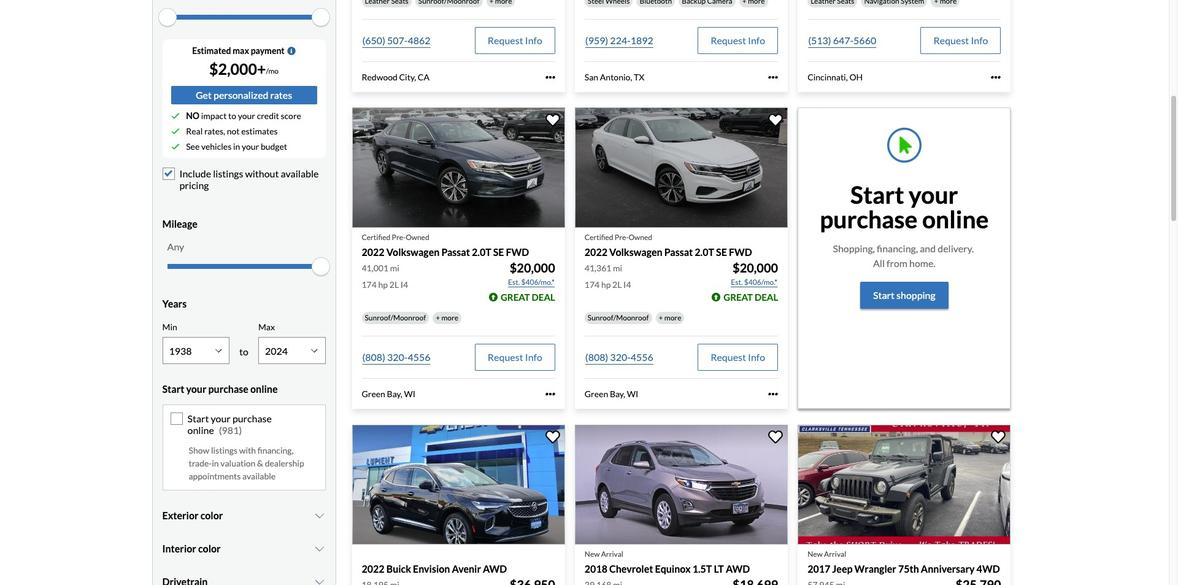 Task type: describe. For each thing, give the bounding box(es) containing it.
new arrival 2018 chevrolet equinox 1.5t lt awd
[[585, 549, 750, 575]]

any
[[167, 240, 184, 252]]

redwood
[[362, 72, 398, 82]]

2018
[[585, 563, 608, 575]]

listings for include
[[213, 168, 243, 179]]

in inside show listings with financing, trade-in valuation & dealership appointments available
[[212, 458, 219, 468]]

interior color button
[[162, 533, 326, 564]]

wrangler
[[855, 563, 897, 575]]

(808) 320-4556 for 41,001 mi 174 hp 2l i4
[[363, 351, 431, 363]]

est. for 41,001 mi 174 hp 2l i4
[[508, 278, 520, 287]]

0 vertical spatial start your purchase online
[[820, 180, 989, 233]]

certified for 41,361
[[585, 233, 614, 242]]

passat for 41,361 mi 174 hp 2l i4
[[665, 246, 693, 258]]

valuation
[[221, 458, 256, 468]]

224-
[[611, 34, 631, 46]]

(808) 320-4556 button for 41,361 mi 174 hp 2l i4
[[585, 344, 654, 371]]

financing, inside shopping, financing, and delivery. all from home.
[[877, 242, 919, 254]]

4wd
[[977, 563, 1001, 575]]

max
[[258, 321, 275, 332]]

pricing
[[180, 179, 209, 191]]

2 vertical spatial start your purchase online
[[188, 413, 272, 436]]

volkswagen for 41,001 mi 174 hp 2l i4
[[387, 246, 440, 258]]

info for cincinnati, oh
[[972, 34, 989, 46]]

new for 2018 chevrolet equinox 1.5t lt awd
[[585, 549, 600, 559]]

2022 buick envision avenir awd link
[[352, 425, 568, 585]]

sunroof/moonroof for 41,001 mi 174 hp 2l i4
[[365, 313, 426, 322]]

$20,000 for 41,001 mi 174 hp 2l i4
[[510, 260, 556, 275]]

color for exterior color
[[201, 509, 223, 521]]

fwd for 41,361 mi 174 hp 2l i4
[[729, 246, 753, 258]]

years
[[162, 297, 187, 309]]

dealership
[[265, 458, 304, 468]]

include
[[180, 168, 211, 179]]

mi for 41,001 mi
[[390, 263, 400, 273]]

41,001
[[362, 263, 389, 273]]

impact
[[201, 111, 227, 121]]

(650) 507-4862 button
[[362, 27, 431, 54]]

(959)
[[586, 34, 609, 46]]

2022 left buick
[[362, 563, 385, 575]]

owned for 41,001 mi 174 hp 2l i4
[[406, 233, 430, 242]]

mileage
[[162, 218, 198, 229]]

show listings with financing, trade-in valuation & dealership appointments available
[[189, 445, 304, 481]]

1 awd from the left
[[483, 563, 507, 575]]

city,
[[399, 72, 416, 82]]

all
[[874, 257, 885, 269]]

start inside dropdown button
[[162, 383, 184, 395]]

647-
[[834, 34, 854, 46]]

chevron down image for interior color
[[314, 544, 326, 554]]

ebony twilight metallic 2022 buick envision avenir awd suv / crossover all-wheel drive 9-speed automatic image
[[352, 425, 565, 545]]

(513) 647-5660
[[809, 34, 877, 46]]

tx
[[634, 72, 645, 82]]

2l for 41,361 mi
[[613, 279, 622, 290]]

(513)
[[809, 34, 832, 46]]

without
[[245, 168, 279, 179]]

chevron down image for exterior color
[[314, 511, 326, 520]]

ellipsis h image for wi
[[769, 389, 779, 399]]

4862
[[408, 34, 431, 46]]

new arrival 2017 jeep wrangler 75th anniversary 4wd
[[808, 549, 1001, 575]]

sunroof/moonroof for 41,361 mi 174 hp 2l i4
[[588, 313, 649, 322]]

request info for san antonio, tx
[[711, 34, 766, 46]]

cincinnati, oh
[[808, 72, 863, 82]]

get personalized rates button
[[171, 86, 317, 104]]

get
[[196, 89, 212, 101]]

credit
[[257, 111, 279, 121]]

41,361 mi 174 hp 2l i4
[[585, 263, 632, 290]]

(981)
[[219, 425, 242, 436]]

green bay, wi for 41,001 mi 174 hp 2l i4
[[362, 389, 416, 399]]

cincinnati,
[[808, 72, 848, 82]]

start shopping
[[874, 289, 936, 301]]

delivery.
[[938, 242, 974, 254]]

see
[[186, 141, 200, 152]]

2 check image from the top
[[171, 127, 180, 136]]

request info for redwood city, ca
[[488, 34, 543, 46]]

avenir
[[452, 563, 481, 575]]

1 horizontal spatial in
[[233, 141, 240, 152]]

&
[[257, 458, 263, 468]]

41,361
[[585, 263, 612, 273]]

redwood city, ca
[[362, 72, 430, 82]]

i4 for 41,001 mi 174 hp 2l i4
[[401, 279, 408, 290]]

info circle image
[[287, 47, 296, 55]]

0 vertical spatial to
[[228, 111, 236, 121]]

certified for 41,001
[[362, 233, 391, 242]]

/mo
[[266, 66, 279, 76]]

lt
[[714, 563, 724, 575]]

pepperdust metallic 2018 chevrolet equinox 1.5t lt awd suv / crossover four-wheel drive 6-speed automatic overdrive image
[[575, 425, 788, 545]]

more for 41,361 mi 174 hp 2l i4
[[665, 313, 682, 322]]

not
[[227, 126, 240, 136]]

blue 2022 volkswagen passat 2.0t se fwd sedan front-wheel drive 6-speed automatic image
[[352, 108, 565, 228]]

new for 2017 jeep wrangler 75th anniversary 4wd
[[808, 549, 823, 559]]

2017
[[808, 563, 831, 575]]

exterior
[[162, 509, 199, 521]]

2l for 41,001 mi
[[390, 279, 399, 290]]

years button
[[162, 288, 326, 319]]

+ for 41,001 mi 174 hp 2l i4
[[436, 313, 440, 322]]

jeep
[[833, 563, 853, 575]]

info for san antonio, tx
[[748, 34, 766, 46]]

exterior color
[[162, 509, 223, 521]]

1892
[[631, 34, 654, 46]]

online inside dropdown button
[[250, 383, 278, 395]]

deal for 41,001 mi 174 hp 2l i4
[[532, 292, 556, 303]]

2 vertical spatial online
[[188, 425, 214, 436]]

color for interior color
[[198, 543, 221, 554]]

0 vertical spatial purchase
[[820, 205, 918, 233]]

rates
[[271, 89, 292, 101]]

great deal for 41,001 mi 174 hp 2l i4
[[501, 292, 556, 303]]

payment
[[251, 46, 285, 56]]

shopping
[[897, 289, 936, 301]]

great for 41,001 mi 174 hp 2l i4
[[501, 292, 530, 303]]

hp for 41,361
[[602, 279, 611, 290]]

ellipsis h image for (959) 224-1892
[[769, 72, 779, 82]]

min
[[162, 321, 177, 332]]

4556 for 41,001 mi 174 hp 2l i4
[[408, 351, 431, 363]]

show
[[189, 445, 210, 455]]

score
[[281, 111, 301, 121]]

anniversary
[[922, 563, 975, 575]]

ellipsis h image for (513) 647-5660
[[992, 72, 1002, 82]]

include listings without available pricing
[[180, 168, 319, 191]]

2 vertical spatial purchase
[[233, 413, 272, 424]]

$20,000 for 41,361 mi 174 hp 2l i4
[[733, 260, 779, 275]]

320- for 41,361 mi 174 hp 2l i4
[[611, 351, 631, 363]]

see vehicles in your budget
[[186, 141, 287, 152]]

with
[[239, 445, 256, 455]]

available inside show listings with financing, trade-in valuation & dealership appointments available
[[243, 471, 276, 481]]

oh
[[850, 72, 863, 82]]

174 for 41,361 mi 174 hp 2l i4
[[585, 279, 600, 290]]

max
[[233, 46, 249, 56]]

interior color
[[162, 543, 221, 554]]

green for 41,001 mi 174 hp 2l i4
[[362, 389, 386, 399]]

info for redwood city, ca
[[525, 34, 543, 46]]

+ more for 41,361 mi 174 hp 2l i4
[[659, 313, 682, 322]]

start your purchase online button
[[162, 374, 326, 405]]

no impact to your credit score
[[186, 111, 301, 121]]

(959) 224-1892
[[586, 34, 654, 46]]



Task type: locate. For each thing, give the bounding box(es) containing it.
available inside "include listings without available pricing"
[[281, 168, 319, 179]]

1 + more from the left
[[436, 313, 459, 322]]

certified up 41,361
[[585, 233, 614, 242]]

0 horizontal spatial mi
[[390, 263, 400, 273]]

(650) 507-4862
[[363, 34, 431, 46]]

buick
[[387, 563, 411, 575]]

1 pre- from the left
[[392, 233, 406, 242]]

san
[[585, 72, 599, 82]]

1 $20,000 est. $406/mo.* from the left
[[508, 260, 556, 287]]

1 sunroof/moonroof from the left
[[365, 313, 426, 322]]

start your purchase online inside dropdown button
[[162, 383, 278, 395]]

1 (808) 320-4556 from the left
[[363, 351, 431, 363]]

1 horizontal spatial wi
[[627, 389, 639, 399]]

2 passat from the left
[[665, 246, 693, 258]]

arrival for chevrolet
[[602, 549, 624, 559]]

check image
[[171, 142, 180, 151]]

your up and on the right of the page
[[909, 180, 959, 209]]

2 arrival from the left
[[825, 549, 847, 559]]

est. $406/mo.* button for 41,001 mi 174 hp 2l i4
[[508, 276, 556, 289]]

2 wi from the left
[[627, 389, 639, 399]]

new up 2017
[[808, 549, 823, 559]]

chevrolet
[[610, 563, 654, 575]]

0 horizontal spatial deal
[[532, 292, 556, 303]]

2022 for 41,361 mi
[[585, 246, 608, 258]]

2 2.0t from the left
[[695, 246, 715, 258]]

awd right avenir
[[483, 563, 507, 575]]

2 + from the left
[[659, 313, 663, 322]]

1 vertical spatial chevron down image
[[314, 544, 326, 554]]

arrival up the jeep
[[825, 549, 847, 559]]

awd right lt
[[726, 563, 750, 575]]

1 vertical spatial to
[[239, 346, 249, 358]]

pre- for 41,001 mi
[[392, 233, 406, 242]]

1 horizontal spatial financing,
[[877, 242, 919, 254]]

exterior color button
[[162, 500, 326, 531]]

2 i4 from the left
[[624, 279, 632, 290]]

1 horizontal spatial + more
[[659, 313, 682, 322]]

more
[[442, 313, 459, 322], [665, 313, 682, 322]]

estimates
[[241, 126, 278, 136]]

1 check image from the top
[[171, 112, 180, 120]]

0 horizontal spatial 174
[[362, 279, 377, 290]]

listings up valuation
[[211, 445, 238, 455]]

financing, up from
[[877, 242, 919, 254]]

appointments
[[189, 471, 241, 481]]

financing, inside show listings with financing, trade-in valuation & dealership appointments available
[[258, 445, 294, 455]]

1 deal from the left
[[532, 292, 556, 303]]

to
[[228, 111, 236, 121], [239, 346, 249, 358]]

2 owned from the left
[[629, 233, 653, 242]]

0 horizontal spatial 2l
[[390, 279, 399, 290]]

1 vertical spatial start your purchase online
[[162, 383, 278, 395]]

1 volkswagen from the left
[[387, 246, 440, 258]]

0 vertical spatial online
[[923, 205, 989, 233]]

to up start your purchase online dropdown button
[[239, 346, 249, 358]]

great
[[501, 292, 530, 303], [724, 292, 753, 303]]

(513) 647-5660 button
[[808, 27, 878, 54]]

1 horizontal spatial i4
[[624, 279, 632, 290]]

2022
[[362, 246, 385, 258], [585, 246, 608, 258], [362, 563, 385, 575]]

2 se from the left
[[717, 246, 727, 258]]

hp for 41,001
[[379, 279, 388, 290]]

start your purchase online up (981)
[[162, 383, 278, 395]]

mi inside 41,001 mi 174 hp 2l i4
[[390, 263, 400, 273]]

1 horizontal spatial 174
[[585, 279, 600, 290]]

4556 for 41,361 mi 174 hp 2l i4
[[631, 351, 654, 363]]

real
[[186, 126, 203, 136]]

your up (981)
[[211, 413, 231, 424]]

1 hp from the left
[[379, 279, 388, 290]]

start your purchase online up and on the right of the page
[[820, 180, 989, 233]]

$406/mo.* for 41,361 mi 174 hp 2l i4
[[745, 278, 778, 287]]

2 mi from the left
[[613, 263, 623, 273]]

request info button for redwood city, ca
[[475, 27, 556, 54]]

new up 2018
[[585, 549, 600, 559]]

interior
[[162, 543, 196, 554]]

1 horizontal spatial volkswagen
[[610, 246, 663, 258]]

0 horizontal spatial great deal
[[501, 292, 556, 303]]

1 chevron down image from the top
[[314, 511, 326, 520]]

check image up check icon
[[171, 127, 180, 136]]

1 certified pre-owned 2022 volkswagen passat 2.0t se fwd from the left
[[362, 233, 529, 258]]

hp down 41,001
[[379, 279, 388, 290]]

request for redwood city, ca
[[488, 34, 524, 46]]

1 horizontal spatial certified
[[585, 233, 614, 242]]

1 4556 from the left
[[408, 351, 431, 363]]

arrival inside the new arrival 2018 chevrolet equinox 1.5t lt awd
[[602, 549, 624, 559]]

1 new from the left
[[585, 549, 600, 559]]

envision
[[413, 563, 450, 575]]

2 green bay, wi from the left
[[585, 389, 639, 399]]

1 horizontal spatial sunroof/moonroof
[[588, 313, 649, 322]]

estimated
[[192, 46, 231, 56]]

2 great deal from the left
[[724, 292, 779, 303]]

1 2l from the left
[[390, 279, 399, 290]]

your inside dropdown button
[[186, 383, 207, 395]]

1 est. from the left
[[508, 278, 520, 287]]

pre-
[[392, 233, 406, 242], [615, 233, 629, 242]]

1 est. $406/mo.* button from the left
[[508, 276, 556, 289]]

1 horizontal spatial certified pre-owned 2022 volkswagen passat 2.0t se fwd
[[585, 233, 753, 258]]

2 sunroof/moonroof from the left
[[588, 313, 649, 322]]

1 owned from the left
[[406, 233, 430, 242]]

2l inside 41,361 mi 174 hp 2l i4
[[613, 279, 622, 290]]

check image
[[171, 112, 180, 120], [171, 127, 180, 136]]

1 horizontal spatial online
[[250, 383, 278, 395]]

deal for 41,361 mi 174 hp 2l i4
[[755, 292, 779, 303]]

$406/mo.* for 41,001 mi 174 hp 2l i4
[[522, 278, 555, 287]]

certified pre-owned 2022 volkswagen passat 2.0t se fwd for 41,361 mi 174 hp 2l i4
[[585, 233, 753, 258]]

2.0t
[[472, 246, 492, 258], [695, 246, 715, 258]]

1 horizontal spatial est. $406/mo.* button
[[731, 276, 779, 289]]

2 green from the left
[[585, 389, 609, 399]]

1 horizontal spatial ellipsis h image
[[769, 389, 779, 399]]

1 horizontal spatial available
[[281, 168, 319, 179]]

1.5t
[[693, 563, 712, 575]]

1 horizontal spatial passat
[[665, 246, 693, 258]]

174 inside 41,361 mi 174 hp 2l i4
[[585, 279, 600, 290]]

wi
[[404, 389, 416, 399], [627, 389, 639, 399]]

0 horizontal spatial bay,
[[387, 389, 403, 399]]

est. $406/mo.* button for 41,361 mi 174 hp 2l i4
[[731, 276, 779, 289]]

1 horizontal spatial $20,000
[[733, 260, 779, 275]]

mi for 41,361 mi
[[613, 263, 623, 273]]

(808) 320-4556
[[363, 351, 431, 363], [586, 351, 654, 363]]

1 horizontal spatial pre-
[[615, 233, 629, 242]]

est.
[[508, 278, 520, 287], [731, 278, 743, 287]]

0 horizontal spatial more
[[442, 313, 459, 322]]

black clearcoat 2017 jeep wrangler 75th anniversary 4wd suv / crossover four-wheel drive 5-speed automatic image
[[798, 425, 1012, 545]]

+ more for 41,001 mi 174 hp 2l i4
[[436, 313, 459, 322]]

1 $406/mo.* from the left
[[522, 278, 555, 287]]

1 horizontal spatial green
[[585, 389, 609, 399]]

0 horizontal spatial $406/mo.*
[[522, 278, 555, 287]]

0 horizontal spatial great
[[501, 292, 530, 303]]

mi right 41,361
[[613, 263, 623, 273]]

arrival for jeep
[[825, 549, 847, 559]]

volkswagen
[[387, 246, 440, 258], [610, 246, 663, 258]]

certified pre-owned 2022 volkswagen passat 2.0t se fwd for 41,001 mi 174 hp 2l i4
[[362, 233, 529, 258]]

shopping, financing, and delivery. all from home.
[[833, 242, 976, 269]]

awd inside the new arrival 2018 chevrolet equinox 1.5t lt awd
[[726, 563, 750, 575]]

arrival up 2018
[[602, 549, 624, 559]]

2 320- from the left
[[611, 351, 631, 363]]

ellipsis h image
[[546, 72, 556, 82], [769, 389, 779, 399]]

fwd for 41,001 mi 174 hp 2l i4
[[506, 246, 529, 258]]

2022 for 41,001 mi
[[362, 246, 385, 258]]

+
[[436, 313, 440, 322], [659, 313, 663, 322]]

available down &
[[243, 471, 276, 481]]

home.
[[910, 257, 936, 269]]

owned for 41,361 mi 174 hp 2l i4
[[629, 233, 653, 242]]

1 horizontal spatial more
[[665, 313, 682, 322]]

1 vertical spatial ellipsis h image
[[769, 389, 779, 399]]

2 (808) 320-4556 button from the left
[[585, 344, 654, 371]]

2 volkswagen from the left
[[610, 246, 663, 258]]

1 horizontal spatial $20,000 est. $406/mo.*
[[731, 260, 779, 287]]

174 down 41,361
[[585, 279, 600, 290]]

$2,000+ /mo
[[209, 60, 279, 78]]

mi
[[390, 263, 400, 273], [613, 263, 623, 273]]

0 horizontal spatial online
[[188, 425, 214, 436]]

chevron down image inside the interior color dropdown button
[[314, 544, 326, 554]]

mileage button
[[162, 208, 326, 239]]

i4 inside 41,361 mi 174 hp 2l i4
[[624, 279, 632, 290]]

(650)
[[363, 34, 386, 46]]

1 great deal from the left
[[501, 292, 556, 303]]

1 2.0t from the left
[[472, 246, 492, 258]]

0 horizontal spatial se
[[493, 246, 504, 258]]

2 est. from the left
[[731, 278, 743, 287]]

1 horizontal spatial +
[[659, 313, 663, 322]]

chevron down image
[[314, 511, 326, 520], [314, 544, 326, 554], [314, 577, 326, 585]]

2 certified from the left
[[585, 233, 614, 242]]

financing, up dealership
[[258, 445, 294, 455]]

2 pre- from the left
[[615, 233, 629, 242]]

2 + more from the left
[[659, 313, 682, 322]]

2 bay, from the left
[[610, 389, 626, 399]]

pre- up 41,001 mi 174 hp 2l i4
[[392, 233, 406, 242]]

in up appointments
[[212, 458, 219, 468]]

green for 41,361 mi 174 hp 2l i4
[[585, 389, 609, 399]]

2 more from the left
[[665, 313, 682, 322]]

se for 41,361 mi 174 hp 2l i4
[[717, 246, 727, 258]]

1 passat from the left
[[442, 246, 470, 258]]

color right "exterior"
[[201, 509, 223, 521]]

1 certified from the left
[[362, 233, 391, 242]]

2.0t for 41,361 mi 174 hp 2l i4
[[695, 246, 715, 258]]

0 horizontal spatial green
[[362, 389, 386, 399]]

0 horizontal spatial volkswagen
[[387, 246, 440, 258]]

request info for cincinnati, oh
[[934, 34, 989, 46]]

0 horizontal spatial wi
[[404, 389, 416, 399]]

1 green from the left
[[362, 389, 386, 399]]

174 inside 41,001 mi 174 hp 2l i4
[[362, 279, 377, 290]]

hp down 41,361
[[602, 279, 611, 290]]

volkswagen for 41,361 mi 174 hp 2l i4
[[610, 246, 663, 258]]

0 horizontal spatial financing,
[[258, 445, 294, 455]]

1 horizontal spatial fwd
[[729, 246, 753, 258]]

2 4556 from the left
[[631, 351, 654, 363]]

0 horizontal spatial i4
[[401, 279, 408, 290]]

1 vertical spatial in
[[212, 458, 219, 468]]

1 horizontal spatial ellipsis h image
[[769, 72, 779, 82]]

1 horizontal spatial 4556
[[631, 351, 654, 363]]

0 horizontal spatial 2.0t
[[472, 246, 492, 258]]

and
[[920, 242, 936, 254]]

1 horizontal spatial arrival
[[825, 549, 847, 559]]

1 vertical spatial purchase
[[208, 383, 249, 395]]

174 for 41,001 mi 174 hp 2l i4
[[362, 279, 377, 290]]

0 horizontal spatial certified pre-owned 2022 volkswagen passat 2.0t se fwd
[[362, 233, 529, 258]]

shopping,
[[833, 242, 876, 254]]

0 vertical spatial listings
[[213, 168, 243, 179]]

0 horizontal spatial hp
[[379, 279, 388, 290]]

2.0t for 41,001 mi 174 hp 2l i4
[[472, 246, 492, 258]]

pre- up 41,361 mi 174 hp 2l i4
[[615, 233, 629, 242]]

2 great from the left
[[724, 292, 753, 303]]

174 down 41,001
[[362, 279, 377, 290]]

your down estimates
[[242, 141, 259, 152]]

$20,000 est. $406/mo.* for 41,361 mi 174 hp 2l i4
[[731, 260, 779, 287]]

2022 up 41,001
[[362, 246, 385, 258]]

0 horizontal spatial (808) 320-4556
[[363, 351, 431, 363]]

2 2l from the left
[[613, 279, 622, 290]]

i4 for 41,361 mi 174 hp 2l i4
[[624, 279, 632, 290]]

1 arrival from the left
[[602, 549, 624, 559]]

(808) 320-4556 for 41,361 mi 174 hp 2l i4
[[586, 351, 654, 363]]

0 horizontal spatial $20,000
[[510, 260, 556, 275]]

vehicles
[[201, 141, 232, 152]]

0 horizontal spatial new
[[585, 549, 600, 559]]

estimated max payment
[[192, 46, 285, 56]]

green bay, wi
[[362, 389, 416, 399], [585, 389, 639, 399]]

1 $20,000 from the left
[[510, 260, 556, 275]]

hp inside 41,361 mi 174 hp 2l i4
[[602, 279, 611, 290]]

1 horizontal spatial great deal
[[724, 292, 779, 303]]

1 horizontal spatial hp
[[602, 279, 611, 290]]

request info button for cincinnati, oh
[[921, 27, 1002, 54]]

0 horizontal spatial pre-
[[392, 233, 406, 242]]

est. for 41,361 mi 174 hp 2l i4
[[731, 278, 743, 287]]

3 chevron down image from the top
[[314, 577, 326, 585]]

1 vertical spatial available
[[243, 471, 276, 481]]

1 bay, from the left
[[387, 389, 403, 399]]

1 horizontal spatial mi
[[613, 263, 623, 273]]

owned up 41,361 mi 174 hp 2l i4
[[629, 233, 653, 242]]

0 horizontal spatial sunroof/moonroof
[[365, 313, 426, 322]]

no
[[186, 111, 200, 121]]

1 174 from the left
[[362, 279, 377, 290]]

mi right 41,001
[[390, 263, 400, 273]]

ellipsis h image for ca
[[546, 72, 556, 82]]

1 horizontal spatial 2.0t
[[695, 246, 715, 258]]

0 horizontal spatial (808) 320-4556 button
[[362, 344, 431, 371]]

0 vertical spatial chevron down image
[[314, 511, 326, 520]]

1 i4 from the left
[[401, 279, 408, 290]]

your up estimates
[[238, 111, 255, 121]]

0 horizontal spatial awd
[[483, 563, 507, 575]]

2 vertical spatial chevron down image
[[314, 577, 326, 585]]

2 new from the left
[[808, 549, 823, 559]]

financing,
[[877, 242, 919, 254], [258, 445, 294, 455]]

$406/mo.*
[[522, 278, 555, 287], [745, 278, 778, 287]]

75th
[[899, 563, 920, 575]]

2022 buick envision avenir awd
[[362, 563, 507, 575]]

0 horizontal spatial available
[[243, 471, 276, 481]]

color right interior
[[198, 543, 221, 554]]

real rates, not estimates
[[186, 126, 278, 136]]

white 2022 volkswagen passat 2.0t se fwd sedan front-wheel drive 6-speed automatic image
[[575, 108, 788, 228]]

great deal for 41,361 mi 174 hp 2l i4
[[724, 292, 779, 303]]

start shopping button
[[861, 282, 949, 309]]

pre- for 41,361 mi
[[615, 233, 629, 242]]

new inside the new arrival 2018 chevrolet equinox 1.5t lt awd
[[585, 549, 600, 559]]

budget
[[261, 141, 287, 152]]

(808) for 41,361 mi 174 hp 2l i4
[[586, 351, 609, 363]]

new
[[585, 549, 600, 559], [808, 549, 823, 559]]

1 vertical spatial financing,
[[258, 445, 294, 455]]

0 vertical spatial color
[[201, 509, 223, 521]]

owned up 41,001 mi 174 hp 2l i4
[[406, 233, 430, 242]]

0 vertical spatial financing,
[[877, 242, 919, 254]]

equinox
[[655, 563, 691, 575]]

personalized
[[214, 89, 269, 101]]

1 horizontal spatial new
[[808, 549, 823, 559]]

chevron down image inside exterior color dropdown button
[[314, 511, 326, 520]]

i4 inside 41,001 mi 174 hp 2l i4
[[401, 279, 408, 290]]

request info button
[[475, 27, 556, 54], [698, 27, 779, 54], [921, 27, 1002, 54], [475, 344, 556, 371], [698, 344, 779, 371]]

green bay, wi for 41,361 mi 174 hp 2l i4
[[585, 389, 639, 399]]

get personalized rates
[[196, 89, 292, 101]]

hp inside 41,001 mi 174 hp 2l i4
[[379, 279, 388, 290]]

start inside button
[[874, 289, 895, 301]]

2 hp from the left
[[602, 279, 611, 290]]

0 vertical spatial in
[[233, 141, 240, 152]]

1 horizontal spatial (808) 320-4556
[[586, 351, 654, 363]]

listings down see vehicles in your budget
[[213, 168, 243, 179]]

1 se from the left
[[493, 246, 504, 258]]

0 horizontal spatial + more
[[436, 313, 459, 322]]

0 horizontal spatial (808)
[[363, 351, 386, 363]]

in
[[233, 141, 240, 152], [212, 458, 219, 468]]

listings for show
[[211, 445, 238, 455]]

0 horizontal spatial certified
[[362, 233, 391, 242]]

arrival inside new arrival 2017 jeep wrangler 75th anniversary 4wd
[[825, 549, 847, 559]]

sunroof/moonroof down 41,361 mi 174 hp 2l i4
[[588, 313, 649, 322]]

2 est. $406/mo.* button from the left
[[731, 276, 779, 289]]

1 mi from the left
[[390, 263, 400, 273]]

1 horizontal spatial 320-
[[611, 351, 631, 363]]

bay, for 41,001 mi 174 hp 2l i4
[[387, 389, 403, 399]]

wi for 41,001 mi 174 hp 2l i4
[[404, 389, 416, 399]]

listings
[[213, 168, 243, 179], [211, 445, 238, 455]]

awd
[[483, 563, 507, 575], [726, 563, 750, 575]]

your up show
[[186, 383, 207, 395]]

0 horizontal spatial ellipsis h image
[[546, 72, 556, 82]]

request info button for san antonio, tx
[[698, 27, 779, 54]]

listings inside show listings with financing, trade-in valuation & dealership appointments available
[[211, 445, 238, 455]]

0 vertical spatial ellipsis h image
[[546, 72, 556, 82]]

new inside new arrival 2017 jeep wrangler 75th anniversary 4wd
[[808, 549, 823, 559]]

1 wi from the left
[[404, 389, 416, 399]]

2 $406/mo.* from the left
[[745, 278, 778, 287]]

2 certified pre-owned 2022 volkswagen passat 2.0t se fwd from the left
[[585, 233, 753, 258]]

1 horizontal spatial great
[[724, 292, 753, 303]]

0 horizontal spatial $20,000 est. $406/mo.*
[[508, 260, 556, 287]]

1 320- from the left
[[387, 351, 408, 363]]

$20,000 est. $406/mo.* for 41,001 mi 174 hp 2l i4
[[508, 260, 556, 287]]

1 horizontal spatial (808) 320-4556 button
[[585, 344, 654, 371]]

2 $20,000 from the left
[[733, 260, 779, 275]]

certified up 41,001
[[362, 233, 391, 242]]

2 deal from the left
[[755, 292, 779, 303]]

ellipsis h image
[[769, 72, 779, 82], [992, 72, 1002, 82], [546, 389, 556, 399]]

2l inside 41,001 mi 174 hp 2l i4
[[390, 279, 399, 290]]

available down the budget
[[281, 168, 319, 179]]

purchase inside dropdown button
[[208, 383, 249, 395]]

2 174 from the left
[[585, 279, 600, 290]]

great for 41,361 mi 174 hp 2l i4
[[724, 292, 753, 303]]

request for san antonio, tx
[[711, 34, 747, 46]]

507-
[[387, 34, 408, 46]]

1 great from the left
[[501, 292, 530, 303]]

2 horizontal spatial ellipsis h image
[[992, 72, 1002, 82]]

0 horizontal spatial owned
[[406, 233, 430, 242]]

rates,
[[204, 126, 225, 136]]

2 $20,000 est. $406/mo.* from the left
[[731, 260, 779, 287]]

listings inside "include listings without available pricing"
[[213, 168, 243, 179]]

start your purchase online up with
[[188, 413, 272, 436]]

2 chevron down image from the top
[[314, 544, 326, 554]]

volkswagen up 41,361 mi 174 hp 2l i4
[[610, 246, 663, 258]]

(959) 224-1892 button
[[585, 27, 654, 54]]

2 fwd from the left
[[729, 246, 753, 258]]

0 horizontal spatial ellipsis h image
[[546, 389, 556, 399]]

5660
[[854, 34, 877, 46]]

passat for 41,001 mi 174 hp 2l i4
[[442, 246, 470, 258]]

1 horizontal spatial $406/mo.*
[[745, 278, 778, 287]]

0 horizontal spatial est.
[[508, 278, 520, 287]]

1 (808) 320-4556 button from the left
[[362, 344, 431, 371]]

request for cincinnati, oh
[[934, 34, 970, 46]]

1 vertical spatial color
[[198, 543, 221, 554]]

320-
[[387, 351, 408, 363], [611, 351, 631, 363]]

1 more from the left
[[442, 313, 459, 322]]

2 (808) from the left
[[586, 351, 609, 363]]

2022 up 41,361
[[585, 246, 608, 258]]

volkswagen up 41,001 mi 174 hp 2l i4
[[387, 246, 440, 258]]

to up real rates, not estimates
[[228, 111, 236, 121]]

sunroof/moonroof down 41,001 mi 174 hp 2l i4
[[365, 313, 426, 322]]

check image left the "no"
[[171, 112, 180, 120]]

se for 41,001 mi 174 hp 2l i4
[[493, 246, 504, 258]]

1 (808) from the left
[[363, 351, 386, 363]]

wi for 41,361 mi 174 hp 2l i4
[[627, 389, 639, 399]]

trade-
[[189, 458, 212, 468]]

more for 41,001 mi 174 hp 2l i4
[[442, 313, 459, 322]]

0 horizontal spatial passat
[[442, 246, 470, 258]]

mi inside 41,361 mi 174 hp 2l i4
[[613, 263, 623, 273]]

1 fwd from the left
[[506, 246, 529, 258]]

2 (808) 320-4556 from the left
[[586, 351, 654, 363]]

1 + from the left
[[436, 313, 440, 322]]

2 horizontal spatial online
[[923, 205, 989, 233]]

(808) for 41,001 mi 174 hp 2l i4
[[363, 351, 386, 363]]

from
[[887, 257, 908, 269]]

+ for 41,361 mi 174 hp 2l i4
[[659, 313, 663, 322]]

2 awd from the left
[[726, 563, 750, 575]]

2l
[[390, 279, 399, 290], [613, 279, 622, 290]]

1 horizontal spatial se
[[717, 246, 727, 258]]

320- for 41,001 mi 174 hp 2l i4
[[387, 351, 408, 363]]

ca
[[418, 72, 430, 82]]

1 green bay, wi from the left
[[362, 389, 416, 399]]

0 horizontal spatial +
[[436, 313, 440, 322]]

0 horizontal spatial to
[[228, 111, 236, 121]]

1 horizontal spatial est.
[[731, 278, 743, 287]]

(808) 320-4556 button for 41,001 mi 174 hp 2l i4
[[362, 344, 431, 371]]

1 horizontal spatial 2l
[[613, 279, 622, 290]]

bay, for 41,361 mi 174 hp 2l i4
[[610, 389, 626, 399]]

in down "not"
[[233, 141, 240, 152]]

1 vertical spatial listings
[[211, 445, 238, 455]]

174
[[362, 279, 377, 290], [585, 279, 600, 290]]

$2,000+
[[209, 60, 266, 78]]



Task type: vqa. For each thing, say whether or not it's contained in the screenshot.
320- for 41,361 mi 174 hp 2L I4
yes



